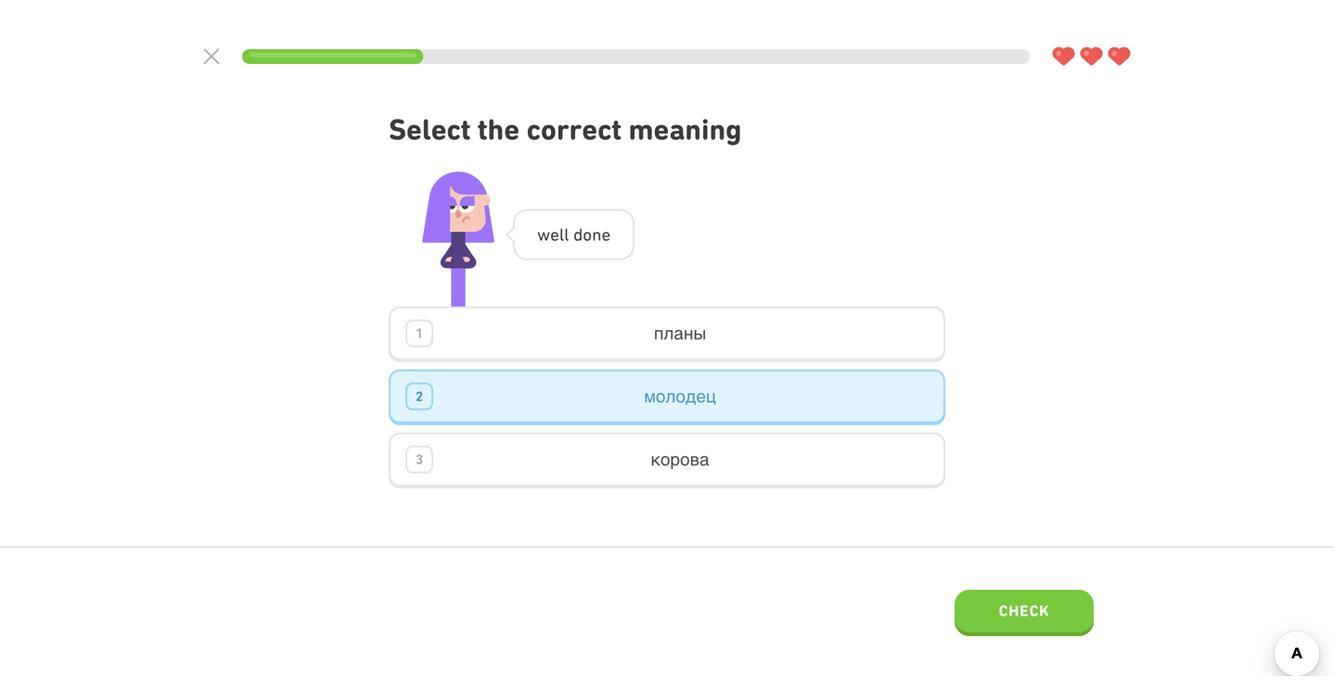 Task type: describe. For each thing, give the bounding box(es) containing it.
2
[[415, 388, 423, 404]]

select
[[389, 112, 471, 147]]

well done
[[537, 225, 611, 245]]

the
[[478, 112, 520, 147]]

none radio containing корова
[[389, 433, 945, 488]]

well
[[537, 225, 569, 245]]

select the correct meaning
[[389, 112, 742, 147]]

correct
[[527, 112, 622, 147]]

1
[[415, 325, 423, 341]]

3
[[415, 451, 423, 468]]



Task type: vqa. For each thing, say whether or not it's contained in the screenshot.
КОРОВА
yes



Task type: locate. For each thing, give the bounding box(es) containing it.
None radio
[[389, 307, 945, 362], [389, 370, 945, 425], [389, 307, 945, 362], [389, 370, 945, 425]]

молодец
[[644, 387, 716, 407]]

None radio
[[389, 433, 945, 488]]

progress bar
[[242, 49, 1030, 64]]

check
[[999, 602, 1050, 620]]

done
[[573, 225, 611, 245]]

meaning
[[629, 112, 742, 147]]

корова
[[651, 450, 709, 470]]

check button
[[955, 590, 1094, 636]]

планы
[[654, 323, 706, 343]]

choice option group
[[389, 307, 945, 488]]



